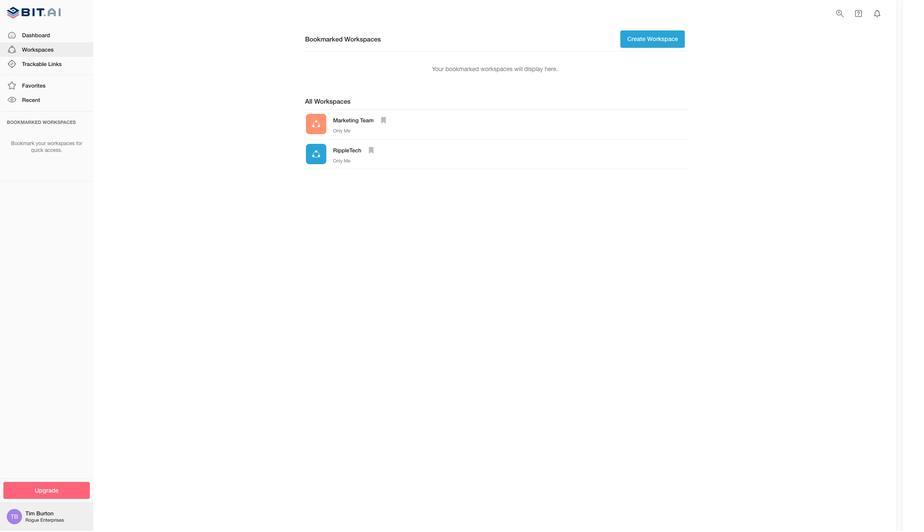 Task type: vqa. For each thing, say whether or not it's contained in the screenshot.
"Insights" LINK
no



Task type: describe. For each thing, give the bounding box(es) containing it.
team
[[360, 117, 374, 124]]

for
[[76, 140, 82, 146]]

only me for marketing team
[[333, 128, 350, 134]]

only me for rippletech
[[333, 158, 350, 163]]

tim burton rogue enterprises
[[25, 511, 64, 524]]

me for rippletech
[[344, 158, 350, 163]]

workspaces inside button
[[22, 46, 54, 53]]

your
[[432, 65, 444, 72]]

all workspaces
[[305, 98, 351, 105]]

me for marketing team
[[344, 128, 350, 134]]

workspaces for all workspaces
[[314, 98, 351, 105]]

workspaces for your
[[47, 140, 75, 146]]

dashboard button
[[0, 28, 93, 42]]

will
[[514, 65, 523, 72]]

all
[[305, 98, 312, 105]]

bookmark image
[[378, 115, 389, 125]]

here.
[[545, 65, 558, 72]]

create workspace
[[627, 35, 678, 42]]

tb
[[11, 514, 18, 521]]

marketing team
[[333, 117, 374, 124]]

your bookmarked workspaces will display here.
[[432, 65, 558, 72]]

workspaces button
[[0, 42, 93, 57]]

recent
[[22, 97, 40, 104]]

upgrade
[[35, 487, 58, 494]]

bookmarked workspaces
[[7, 119, 76, 125]]

trackable links
[[22, 61, 62, 67]]

only for rippletech
[[333, 158, 343, 163]]

only for marketing team
[[333, 128, 343, 134]]

create
[[627, 35, 646, 42]]

workspaces for bookmarked workspaces
[[344, 35, 381, 43]]

favorites
[[22, 82, 46, 89]]

rogue
[[25, 518, 39, 524]]

tim
[[25, 511, 35, 518]]

access.
[[45, 148, 62, 154]]

links
[[48, 61, 62, 67]]

dashboard
[[22, 32, 50, 38]]

favorites button
[[0, 78, 93, 93]]



Task type: locate. For each thing, give the bounding box(es) containing it.
bookmarked
[[305, 35, 343, 43]]

workspaces for bookmarked
[[481, 65, 513, 72]]

bookmarked workspaces
[[305, 35, 381, 43]]

only me down rippletech
[[333, 158, 350, 163]]

only
[[333, 128, 343, 134], [333, 158, 343, 163]]

0 vertical spatial workspaces
[[344, 35, 381, 43]]

rippletech
[[333, 147, 361, 154]]

me
[[344, 128, 350, 134], [344, 158, 350, 163]]

0 vertical spatial only
[[333, 128, 343, 134]]

enterprises
[[40, 518, 64, 524]]

marketing
[[333, 117, 359, 124]]

0 vertical spatial workspaces
[[481, 65, 513, 72]]

upgrade button
[[3, 482, 90, 500]]

1 only from the top
[[333, 128, 343, 134]]

1 only me from the top
[[333, 128, 350, 134]]

only down 'marketing'
[[333, 128, 343, 134]]

1 vertical spatial workspaces
[[22, 46, 54, 53]]

trackable links button
[[0, 57, 93, 71]]

me down rippletech
[[344, 158, 350, 163]]

0 horizontal spatial workspaces
[[47, 140, 75, 146]]

0 vertical spatial me
[[344, 128, 350, 134]]

burton
[[36, 511, 54, 518]]

2 me from the top
[[344, 158, 350, 163]]

quick
[[31, 148, 43, 154]]

workspaces inside bookmark your workspaces for quick access.
[[47, 140, 75, 146]]

1 vertical spatial only me
[[333, 158, 350, 163]]

workspaces up access.
[[47, 140, 75, 146]]

1 vertical spatial me
[[344, 158, 350, 163]]

only me
[[333, 128, 350, 134], [333, 158, 350, 163]]

display
[[524, 65, 543, 72]]

only me down 'marketing'
[[333, 128, 350, 134]]

only down rippletech
[[333, 158, 343, 163]]

workspace
[[647, 35, 678, 42]]

bookmark image
[[366, 145, 376, 155]]

your
[[36, 140, 46, 146]]

1 vertical spatial only
[[333, 158, 343, 163]]

2 vertical spatial workspaces
[[314, 98, 351, 105]]

1 me from the top
[[344, 128, 350, 134]]

workspaces up 'marketing'
[[314, 98, 351, 105]]

workspaces right bookmarked at the left
[[344, 35, 381, 43]]

workspaces
[[344, 35, 381, 43], [22, 46, 54, 53], [314, 98, 351, 105]]

workspaces
[[43, 119, 76, 125]]

1 vertical spatial workspaces
[[47, 140, 75, 146]]

2 only me from the top
[[333, 158, 350, 163]]

trackable
[[22, 61, 47, 67]]

bookmark
[[11, 140, 34, 146]]

me down 'marketing'
[[344, 128, 350, 134]]

0 vertical spatial only me
[[333, 128, 350, 134]]

bookmarked
[[7, 119, 41, 125]]

bookmark your workspaces for quick access.
[[11, 140, 82, 154]]

workspaces down dashboard
[[22, 46, 54, 53]]

2 only from the top
[[333, 158, 343, 163]]

1 horizontal spatial workspaces
[[481, 65, 513, 72]]

workspaces left the will
[[481, 65, 513, 72]]

workspaces
[[481, 65, 513, 72], [47, 140, 75, 146]]

bookmarked
[[446, 65, 479, 72]]

recent button
[[0, 93, 93, 107]]



